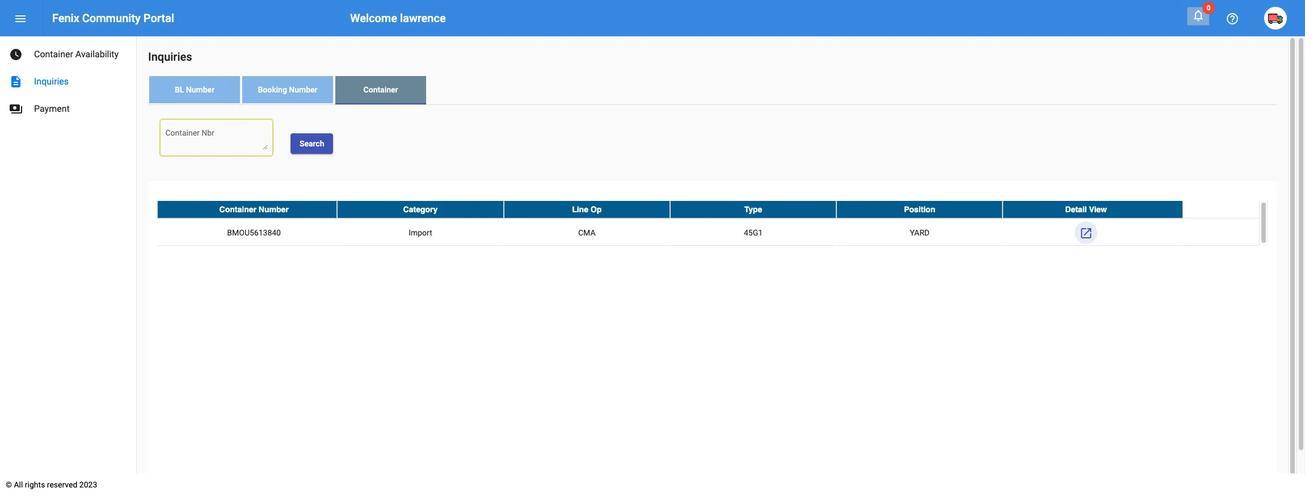 Task type: describe. For each thing, give the bounding box(es) containing it.
bl
[[175, 85, 184, 94]]

line op
[[572, 205, 602, 214]]

watch_later
[[9, 48, 23, 61]]

©
[[6, 480, 12, 489]]

number for container number
[[259, 205, 289, 214]]

detail
[[1066, 205, 1088, 214]]

menu
[[14, 12, 27, 26]]

open_in_new
[[1080, 227, 1094, 240]]

view
[[1090, 205, 1108, 214]]

notifications_none button
[[1188, 7, 1211, 26]]

no color image inside menu button
[[14, 12, 27, 26]]

notifications_none
[[1192, 9, 1206, 22]]

bl number tab panel
[[148, 105, 1278, 496]]

fenix community portal
[[52, 11, 174, 25]]

open_in_new button
[[1075, 221, 1098, 244]]

row inside open_in_new grid
[[157, 201, 1260, 218]]

lawrence
[[400, 11, 446, 25]]

cma
[[579, 228, 596, 237]]

description
[[9, 75, 23, 89]]

help_outline
[[1226, 12, 1240, 26]]

no color image containing watch_later
[[9, 48, 23, 61]]

search button
[[291, 133, 334, 154]]

open_in_new row
[[157, 218, 1260, 247]]

bl number
[[175, 85, 215, 94]]

position
[[905, 205, 936, 214]]

no color image for help_outline popup button
[[1226, 12, 1240, 26]]

type column header
[[671, 201, 837, 218]]

booking
[[258, 85, 287, 94]]

number for booking number
[[289, 85, 318, 94]]

no color image for open_in_new button
[[1080, 227, 1094, 240]]

welcome
[[350, 11, 397, 25]]

container number
[[219, 205, 289, 214]]



Task type: locate. For each thing, give the bounding box(es) containing it.
0 horizontal spatial container
[[34, 49, 73, 60]]

1 vertical spatial no color image
[[9, 75, 23, 89]]

number right booking
[[289, 85, 318, 94]]

45g1
[[744, 228, 763, 237]]

booking number
[[258, 85, 318, 94]]

community
[[82, 11, 141, 25]]

2 vertical spatial container
[[219, 205, 257, 214]]

no color image up the watch_later at the top of page
[[14, 12, 27, 26]]

inquiries up payment
[[34, 76, 69, 87]]

menu button
[[9, 7, 32, 30]]

inquiries up bl
[[148, 50, 192, 64]]

position column header
[[837, 201, 1004, 218]]

no color image down the watch_later at the top of page
[[9, 75, 23, 89]]

navigation containing watch_later
[[0, 36, 136, 123]]

no color image down detail view
[[1080, 227, 1094, 240]]

container availability
[[34, 49, 119, 60]]

container number column header
[[157, 201, 337, 218]]

number inside column header
[[259, 205, 289, 214]]

portal
[[143, 11, 174, 25]]

no color image for 'notifications_none' popup button at the right top of the page
[[1192, 9, 1206, 22]]

availability
[[75, 49, 119, 60]]

welcome lawrence
[[350, 11, 446, 25]]

all
[[14, 480, 23, 489]]

inquiries
[[148, 50, 192, 64], [34, 76, 69, 87]]

no color image inside 'notifications_none' popup button
[[1192, 9, 1206, 22]]

number up bmou5613840
[[259, 205, 289, 214]]

container
[[34, 49, 73, 60], [364, 85, 398, 94], [219, 205, 257, 214]]

0 vertical spatial inquiries
[[148, 50, 192, 64]]

no color image up description
[[9, 48, 23, 61]]

bmou5613840
[[227, 228, 281, 237]]

container for container number
[[219, 205, 257, 214]]

category column header
[[337, 201, 504, 218]]

no color image inside open_in_new button
[[1080, 227, 1094, 240]]

yard
[[910, 228, 930, 237]]

op
[[591, 205, 602, 214]]

no color image
[[1192, 9, 1206, 22], [1226, 12, 1240, 26], [9, 48, 23, 61], [9, 102, 23, 116], [1080, 227, 1094, 240]]

no color image down description
[[9, 102, 23, 116]]

number for bl number
[[186, 85, 215, 94]]

0 vertical spatial no color image
[[14, 12, 27, 26]]

reserved
[[47, 480, 77, 489]]

row containing container number
[[157, 201, 1260, 218]]

no color image containing notifications_none
[[1192, 9, 1206, 22]]

help_outline button
[[1222, 7, 1245, 30]]

booking number tab panel
[[148, 105, 1278, 496]]

navigation
[[0, 36, 136, 123]]

number
[[186, 85, 215, 94], [289, 85, 318, 94], [259, 205, 289, 214]]

detail view
[[1066, 205, 1108, 214]]

number right bl
[[186, 85, 215, 94]]

1 vertical spatial container
[[364, 85, 398, 94]]

1 horizontal spatial number
[[259, 205, 289, 214]]

payments
[[9, 102, 23, 116]]

payment
[[34, 103, 70, 114]]

0 horizontal spatial number
[[186, 85, 215, 94]]

container inside navigation
[[34, 49, 73, 60]]

2 horizontal spatial number
[[289, 85, 318, 94]]

inquiries inside navigation
[[34, 76, 69, 87]]

no color image containing menu
[[14, 12, 27, 26]]

0 horizontal spatial inquiries
[[34, 76, 69, 87]]

None text field
[[166, 129, 268, 150]]

no color image containing help_outline
[[1226, 12, 1240, 26]]

type
[[745, 205, 763, 214]]

1 vertical spatial inquiries
[[34, 76, 69, 87]]

no color image
[[14, 12, 27, 26], [9, 75, 23, 89]]

container for container availability
[[34, 49, 73, 60]]

rights
[[25, 480, 45, 489]]

2 horizontal spatial container
[[364, 85, 398, 94]]

no color image containing description
[[9, 75, 23, 89]]

line op column header
[[504, 201, 671, 218]]

open_in_new grid
[[157, 201, 1268, 247]]

2023
[[79, 480, 97, 489]]

import
[[409, 228, 433, 237]]

category
[[403, 205, 438, 214]]

container for container
[[364, 85, 398, 94]]

1 horizontal spatial container
[[219, 205, 257, 214]]

container inside container number column header
[[219, 205, 257, 214]]

row
[[157, 201, 1260, 218]]

no color image inside help_outline popup button
[[1226, 12, 1240, 26]]

© all rights reserved 2023
[[6, 480, 97, 489]]

0 vertical spatial container
[[34, 49, 73, 60]]

detail view column header
[[1004, 201, 1184, 218]]

no color image containing payments
[[9, 102, 23, 116]]

no color image left help_outline popup button
[[1192, 9, 1206, 22]]

fenix
[[52, 11, 79, 25]]

no color image containing open_in_new
[[1080, 227, 1094, 240]]

line
[[572, 205, 589, 214]]

search
[[300, 139, 324, 148]]

no color image right 'notifications_none' popup button at the right top of the page
[[1226, 12, 1240, 26]]

1 horizontal spatial inquiries
[[148, 50, 192, 64]]



Task type: vqa. For each thing, say whether or not it's contained in the screenshot.
menu
yes



